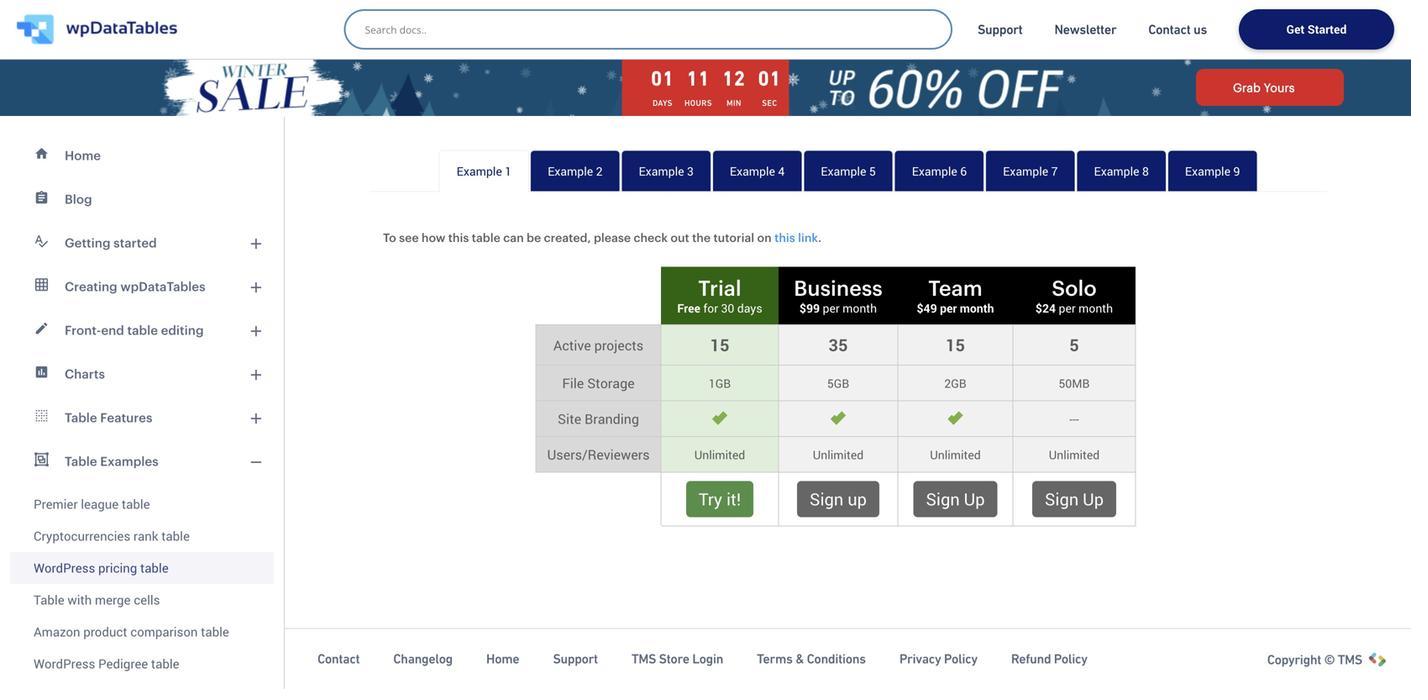 Task type: vqa. For each thing, say whether or not it's contained in the screenshot.


Task type: describe. For each thing, give the bounding box(es) containing it.
creating wpdatatables link
[[10, 265, 274, 308]]

premier league table link
[[10, 483, 274, 520]]

pedigree
[[98, 655, 148, 672]]

amazon
[[34, 623, 80, 640]]

tms store login
[[632, 651, 724, 667]]

free
[[678, 300, 701, 316]]

wpdatatables
[[120, 279, 206, 294]]

example for example 6
[[912, 163, 958, 179]]

terms & conditions
[[757, 651, 866, 667]]

2
[[596, 163, 603, 179]]

getting started link
[[10, 221, 274, 265]]

contact us
[[1149, 22, 1208, 37]]

out
[[671, 231, 690, 244]]

premier
[[34, 495, 78, 513]]

table for cryptocurrencies rank table
[[162, 527, 190, 545]]

the
[[693, 231, 711, 244]]

business $99 per month
[[794, 275, 883, 316]]

table for table examples
[[65, 454, 97, 469]]

front-end table editing
[[65, 323, 204, 337]]

example 4 link
[[713, 150, 803, 192]]

example 8 link
[[1077, 150, 1167, 192]]

cryptocurrencies rank table link
[[10, 520, 274, 552]]

cryptocurrencies rank table
[[34, 527, 190, 545]]

on
[[758, 231, 772, 244]]

2 this from the left
[[775, 231, 796, 244]]

file storage
[[563, 374, 635, 392]]

file
[[563, 374, 584, 392]]

hours
[[685, 98, 712, 108]]

wordpress pricing table
[[34, 559, 169, 576]]

example 5
[[821, 163, 876, 179]]

comparison
[[130, 623, 198, 640]]

sign for 1st sign up button from right
[[1045, 488, 1079, 511]]

month for solo
[[1079, 300, 1114, 316]]

charts link
[[10, 352, 274, 396]]

active
[[554, 336, 591, 354]]

link
[[798, 231, 819, 244]]

example 4
[[730, 163, 785, 179]]

1 01 from the left
[[651, 67, 675, 90]]

example for example 9
[[1186, 163, 1231, 179]]

contact link
[[318, 651, 360, 667]]

8
[[1143, 163, 1150, 179]]

wordpress for wordpress pedigree table
[[34, 655, 95, 672]]

2 01 from the left
[[758, 67, 782, 90]]

started
[[114, 235, 157, 250]]

changelog
[[394, 651, 453, 667]]

35
[[829, 334, 848, 356]]

terms & conditions link
[[757, 651, 866, 667]]

days
[[738, 300, 763, 316]]

7
[[1052, 163, 1058, 179]]

creating
[[65, 279, 117, 294]]

---
[[1070, 411, 1080, 427]]

wordpress pricing table link
[[10, 552, 274, 584]]

newsletter
[[1055, 22, 1117, 37]]

can
[[503, 231, 524, 244]]

days
[[653, 98, 673, 108]]

0 vertical spatial 5
[[870, 163, 876, 179]]

1 unlimited from the left
[[695, 446, 746, 462]]

table left can
[[472, 231, 501, 244]]

for
[[704, 300, 719, 316]]

started
[[1308, 21, 1347, 37]]

getting
[[65, 235, 111, 250]]

creating wpdatatables
[[65, 279, 206, 294]]

contact for contact us
[[1149, 22, 1191, 37]]

wordpress pedigree table
[[34, 655, 179, 672]]

amazon product comparison table
[[34, 623, 229, 640]]

front-end table editing link
[[10, 308, 274, 352]]

end
[[101, 323, 124, 337]]

30
[[721, 300, 735, 316]]

site branding
[[558, 410, 639, 428]]

example 7 link
[[986, 150, 1076, 192]]

1 sign up button from the left
[[914, 481, 998, 517]]

table for front-end table editing
[[127, 323, 158, 337]]

league
[[81, 495, 119, 513]]

get started
[[1287, 21, 1347, 37]]

table features link
[[10, 396, 274, 440]]

1 up from the left
[[964, 488, 985, 511]]

be
[[527, 231, 541, 244]]

grab yours
[[1234, 81, 1296, 94]]

copyright © tms
[[1268, 652, 1363, 667]]

try it! link
[[686, 481, 754, 517]]

storage
[[588, 374, 635, 392]]

grab yours link
[[1197, 69, 1345, 106]]

get started link
[[1240, 9, 1395, 50]]

1 sign up link from the left
[[914, 481, 998, 517]]

table for table features
[[65, 410, 97, 425]]

support for the right support link
[[978, 22, 1023, 37]]

Search input search field
[[365, 18, 940, 41]]

changelog link
[[394, 651, 453, 667]]

branding
[[585, 410, 639, 428]]

privacy policy
[[900, 651, 978, 667]]

features
[[100, 410, 153, 425]]

wordpress for wordpress pricing table
[[34, 559, 95, 576]]

1 - from the left
[[1070, 411, 1073, 427]]

team
[[929, 275, 983, 300]]

0 horizontal spatial tms
[[632, 651, 656, 667]]

table with merge cells
[[34, 591, 160, 608]]

example for example 1
[[457, 163, 502, 179]]

5gb
[[828, 375, 850, 391]]

month for business
[[843, 300, 877, 316]]

pricing
[[378, 62, 430, 81]]



Task type: locate. For each thing, give the bounding box(es) containing it.
front-
[[65, 323, 101, 337]]

created,
[[544, 231, 591, 244]]

1 horizontal spatial sign
[[926, 488, 960, 511]]

0 vertical spatial home link
[[10, 134, 274, 177]]

table examples link
[[10, 440, 274, 483]]

0 horizontal spatial up
[[964, 488, 985, 511]]

it!
[[727, 488, 741, 511]]

examples
[[100, 454, 159, 469]]

0 vertical spatial wordpress
[[434, 62, 515, 81]]

home right changelog
[[487, 651, 520, 667]]

1
[[505, 163, 512, 179]]

up
[[848, 488, 867, 511]]

1 vertical spatial 5
[[1070, 334, 1080, 356]]

wordpress pedigree table link
[[10, 648, 274, 680]]

example 6
[[912, 163, 967, 179]]

per inside solo $24 per month
[[1059, 300, 1076, 316]]

2 sign up button from the left
[[1033, 481, 1117, 517]]

7 example from the left
[[1004, 163, 1049, 179]]

01
[[651, 67, 675, 90], [758, 67, 782, 90]]

get
[[1287, 21, 1305, 37]]

1 horizontal spatial support
[[978, 22, 1023, 37]]

6
[[961, 163, 967, 179]]

0 horizontal spatial sign
[[810, 488, 844, 511]]

month inside team $49 per month
[[960, 300, 995, 316]]

2 sign up link from the left
[[1033, 481, 1117, 517]]

try it!
[[699, 488, 741, 511]]

site
[[558, 410, 582, 428]]

solo
[[1052, 275, 1097, 300]]

table down charts
[[65, 410, 97, 425]]

privacy policy link
[[900, 651, 978, 667]]

month inside solo $24 per month
[[1079, 300, 1114, 316]]

5
[[870, 163, 876, 179], [1070, 334, 1080, 356]]

per for solo
[[1059, 300, 1076, 316]]

0 horizontal spatial sign up
[[926, 488, 985, 511]]

1 vertical spatial wordpress
[[34, 559, 95, 576]]

example left 6
[[912, 163, 958, 179]]

2 month from the left
[[960, 300, 995, 316]]

example 1
[[457, 163, 512, 179]]

1 policy from the left
[[945, 651, 978, 667]]

example left 4
[[730, 163, 776, 179]]

©
[[1325, 652, 1336, 667]]

5 up 50mb
[[1070, 334, 1080, 356]]

sign up
[[926, 488, 985, 511], [1045, 488, 1104, 511]]

9
[[1234, 163, 1241, 179]]

this link link
[[775, 231, 819, 244]]

charts
[[65, 366, 105, 381]]

example for example 8
[[1095, 163, 1140, 179]]

12
[[723, 67, 746, 90]]

2 vertical spatial table
[[34, 591, 64, 608]]

example
[[457, 163, 502, 179], [548, 163, 593, 179], [639, 163, 685, 179], [730, 163, 776, 179], [821, 163, 867, 179], [912, 163, 958, 179], [1004, 163, 1049, 179], [1095, 163, 1140, 179], [1186, 163, 1231, 179]]

example 8
[[1095, 163, 1150, 179]]

1 vertical spatial table
[[65, 454, 97, 469]]

example inside example 3 link
[[639, 163, 685, 179]]

this right "on"
[[775, 231, 796, 244]]

2 sign up from the left
[[1045, 488, 1104, 511]]

2 example from the left
[[548, 163, 593, 179]]

sign for 2nd sign up button from right
[[926, 488, 960, 511]]

$24
[[1036, 300, 1056, 316]]

table right comparison
[[201, 623, 229, 640]]

5 example from the left
[[821, 163, 867, 179]]

grab
[[1234, 81, 1261, 94]]

try
[[699, 488, 723, 511]]

policy right privacy
[[945, 651, 978, 667]]

example for example 7
[[1004, 163, 1049, 179]]

example left 8
[[1095, 163, 1140, 179]]

cryptocurrencies
[[34, 527, 130, 545]]

tutorial
[[714, 231, 755, 244]]

3 sign from the left
[[1045, 488, 1079, 511]]

table for wordpress pricing table
[[140, 559, 169, 576]]

pricing wordpress tables
[[378, 62, 564, 81]]

support link
[[978, 21, 1023, 38], [553, 651, 598, 667]]

15 up 2gb
[[946, 334, 966, 356]]

unlimited down 2gb
[[931, 446, 981, 462]]

1 vertical spatial support link
[[553, 651, 598, 667]]

example left 1
[[457, 163, 502, 179]]

2 vertical spatial wordpress
[[34, 655, 95, 672]]

5 left example 6
[[870, 163, 876, 179]]

2 policy from the left
[[1054, 651, 1088, 667]]

cells
[[134, 591, 160, 608]]

example right 4
[[821, 163, 867, 179]]

example left 3
[[639, 163, 685, 179]]

6 example from the left
[[912, 163, 958, 179]]

sign up button
[[798, 481, 880, 517]]

this right how
[[448, 231, 469, 244]]

2 per from the left
[[940, 300, 957, 316]]

1 sign from the left
[[810, 488, 844, 511]]

example 3
[[639, 163, 694, 179]]

to
[[383, 231, 396, 244]]

yours
[[1264, 81, 1296, 94]]

1 this from the left
[[448, 231, 469, 244]]

1 15 from the left
[[711, 334, 730, 356]]

contact for contact
[[318, 651, 360, 667]]

1 per from the left
[[823, 300, 840, 316]]

sec
[[762, 98, 778, 108]]

0 horizontal spatial this
[[448, 231, 469, 244]]

contact us link
[[1149, 21, 1208, 38]]

sign for sign up button
[[810, 488, 844, 511]]

0 horizontal spatial home
[[65, 148, 101, 163]]

tables
[[518, 62, 564, 81]]

0 horizontal spatial policy
[[945, 651, 978, 667]]

1 horizontal spatial home
[[487, 651, 520, 667]]

per inside business $99 per month
[[823, 300, 840, 316]]

example inside example 1 link
[[457, 163, 502, 179]]

table for wordpress pedigree table
[[151, 655, 179, 672]]

3 - from the left
[[1076, 411, 1080, 427]]

premier league table
[[34, 495, 150, 513]]

1 month from the left
[[843, 300, 877, 316]]

8 example from the left
[[1095, 163, 1140, 179]]

2gb
[[945, 375, 967, 391]]

1 horizontal spatial month
[[960, 300, 995, 316]]

users/reviewers
[[547, 445, 650, 463]]

blog link
[[10, 177, 274, 221]]

example for example 5
[[821, 163, 867, 179]]

11
[[687, 67, 710, 90]]

support
[[978, 22, 1023, 37], [553, 651, 598, 667]]

0 horizontal spatial per
[[823, 300, 840, 316]]

0 horizontal spatial support
[[553, 651, 598, 667]]

unlimited up try it! link
[[695, 446, 746, 462]]

table down comparison
[[151, 655, 179, 672]]

tms right ©
[[1338, 652, 1363, 667]]

1 example from the left
[[457, 163, 502, 179]]

0 vertical spatial table
[[65, 410, 97, 425]]

3 unlimited from the left
[[931, 446, 981, 462]]

example 2
[[548, 163, 603, 179]]

01 up sec
[[758, 67, 782, 90]]

wordpress left tables
[[434, 62, 515, 81]]

0 horizontal spatial 15
[[711, 334, 730, 356]]

home up blog
[[65, 148, 101, 163]]

1 sign up from the left
[[926, 488, 985, 511]]

example for example 2
[[548, 163, 593, 179]]

1 horizontal spatial 15
[[946, 334, 966, 356]]

0 horizontal spatial month
[[843, 300, 877, 316]]

4 unlimited from the left
[[1049, 446, 1100, 462]]

try it! button
[[686, 481, 754, 517]]

9 example from the left
[[1186, 163, 1231, 179]]

example inside example 7 "link"
[[1004, 163, 1049, 179]]

table left "with"
[[34, 591, 64, 608]]

per for team
[[940, 300, 957, 316]]

table up cryptocurrencies rank table link
[[122, 495, 150, 513]]

wordpress up "with"
[[34, 559, 95, 576]]

example inside example 4 "link"
[[730, 163, 776, 179]]

2 unlimited from the left
[[813, 446, 864, 462]]

policy right refund
[[1054, 651, 1088, 667]]

table right rank at the left bottom
[[162, 527, 190, 545]]

01 up days
[[651, 67, 675, 90]]

1 horizontal spatial 5
[[1070, 334, 1080, 356]]

&
[[796, 651, 804, 667]]

check
[[634, 231, 668, 244]]

2 horizontal spatial per
[[1059, 300, 1076, 316]]

1 horizontal spatial this
[[775, 231, 796, 244]]

example left 7
[[1004, 163, 1049, 179]]

tms left store
[[632, 651, 656, 667]]

to see how this table can be created, please check out the tutorial on this link .
[[383, 231, 822, 244]]

table features
[[65, 410, 153, 425]]

per right $49
[[940, 300, 957, 316]]

1 horizontal spatial sign up link
[[1033, 481, 1117, 517]]

wpdatatables - tables and charts manager wordpress plugin image
[[17, 14, 177, 45]]

per inside team $49 per month
[[940, 300, 957, 316]]

home link right changelog
[[487, 651, 520, 667]]

active projects
[[554, 336, 644, 354]]

0 horizontal spatial 5
[[870, 163, 876, 179]]

solo $24 per month
[[1036, 275, 1114, 316]]

1 vertical spatial home link
[[487, 651, 520, 667]]

3 per from the left
[[1059, 300, 1076, 316]]

Search form search field
[[365, 18, 940, 41]]

tms store login link
[[632, 651, 724, 667]]

0 horizontal spatial contact
[[318, 651, 360, 667]]

example for example 4
[[730, 163, 776, 179]]

month for team
[[960, 300, 995, 316]]

home
[[65, 148, 101, 163], [487, 651, 520, 667]]

1 horizontal spatial per
[[940, 300, 957, 316]]

0 vertical spatial support
[[978, 22, 1023, 37]]

table
[[65, 410, 97, 425], [65, 454, 97, 469], [34, 591, 64, 608]]

example inside example 2 'link'
[[548, 163, 593, 179]]

store
[[659, 651, 690, 667]]

table up premier league table
[[65, 454, 97, 469]]

month up "35"
[[843, 300, 877, 316]]

sign up link
[[798, 481, 880, 517]]

1 horizontal spatial sign up
[[1045, 488, 1104, 511]]

1 vertical spatial support
[[553, 651, 598, 667]]

amazon product comparison table link
[[10, 616, 274, 648]]

example left 9
[[1186, 163, 1231, 179]]

3 month from the left
[[1079, 300, 1114, 316]]

support for support link to the left
[[553, 651, 598, 667]]

1 horizontal spatial policy
[[1054, 651, 1088, 667]]

3 example from the left
[[639, 163, 685, 179]]

15 down 30
[[711, 334, 730, 356]]

0 horizontal spatial sign up button
[[914, 481, 998, 517]]

1 horizontal spatial home link
[[487, 651, 520, 667]]

0 vertical spatial support link
[[978, 21, 1023, 38]]

2 15 from the left
[[946, 334, 966, 356]]

example for example 3
[[639, 163, 685, 179]]

$49
[[917, 300, 938, 316]]

unlimited up 'sign up'
[[813, 446, 864, 462]]

month right $24
[[1079, 300, 1114, 316]]

3
[[687, 163, 694, 179]]

per right $99
[[823, 300, 840, 316]]

1 horizontal spatial sign up button
[[1033, 481, 1117, 517]]

0 horizontal spatial sign up link
[[914, 481, 998, 517]]

month right $49
[[960, 300, 995, 316]]

example inside example 5 link
[[821, 163, 867, 179]]

per for business
[[823, 300, 840, 316]]

wordpress down 'amazon'
[[34, 655, 95, 672]]

month inside business $99 per month
[[843, 300, 877, 316]]

0 horizontal spatial 01
[[651, 67, 675, 90]]

terms
[[757, 651, 793, 667]]

example left 2
[[548, 163, 593, 179]]

0 horizontal spatial support link
[[553, 651, 598, 667]]

per right $24
[[1059, 300, 1076, 316]]

policy for refund policy
[[1054, 651, 1088, 667]]

merge
[[95, 591, 131, 608]]

example 3 link
[[621, 150, 712, 192]]

table for table with merge cells
[[34, 591, 64, 608]]

sign up button
[[914, 481, 998, 517], [1033, 481, 1117, 517]]

table right end at top
[[127, 323, 158, 337]]

0 horizontal spatial home link
[[10, 134, 274, 177]]

-
[[1070, 411, 1073, 427], [1073, 411, 1076, 427], [1076, 411, 1080, 427]]

example 1 link
[[439, 150, 530, 192]]

1 vertical spatial home
[[487, 651, 520, 667]]

policy
[[945, 651, 978, 667], [1054, 651, 1088, 667]]

4 example from the left
[[730, 163, 776, 179]]

1 vertical spatial contact
[[318, 651, 360, 667]]

month
[[843, 300, 877, 316], [960, 300, 995, 316], [1079, 300, 1114, 316]]

unlimited down ---
[[1049, 446, 1100, 462]]

2 - from the left
[[1073, 411, 1076, 427]]

1 horizontal spatial support link
[[978, 21, 1023, 38]]

2 sign from the left
[[926, 488, 960, 511]]

contact
[[1149, 22, 1191, 37], [318, 651, 360, 667]]

2 horizontal spatial month
[[1079, 300, 1114, 316]]

0 vertical spatial contact
[[1149, 22, 1191, 37]]

privacy
[[900, 651, 942, 667]]

table up cells
[[140, 559, 169, 576]]

home link up blog
[[10, 134, 274, 177]]

1 horizontal spatial 01
[[758, 67, 782, 90]]

2 horizontal spatial sign
[[1045, 488, 1079, 511]]

policy for privacy policy
[[945, 651, 978, 667]]

example inside example 8 link
[[1095, 163, 1140, 179]]

login
[[693, 651, 724, 667]]

1 horizontal spatial contact
[[1149, 22, 1191, 37]]

0 vertical spatial home
[[65, 148, 101, 163]]

1 horizontal spatial up
[[1083, 488, 1104, 511]]

1 horizontal spatial tms
[[1338, 652, 1363, 667]]

unlimited
[[695, 446, 746, 462], [813, 446, 864, 462], [931, 446, 981, 462], [1049, 446, 1100, 462]]

2 up from the left
[[1083, 488, 1104, 511]]

table for premier league table
[[122, 495, 150, 513]]

newsletter link
[[1055, 21, 1117, 38]]

trial
[[699, 275, 742, 300]]



